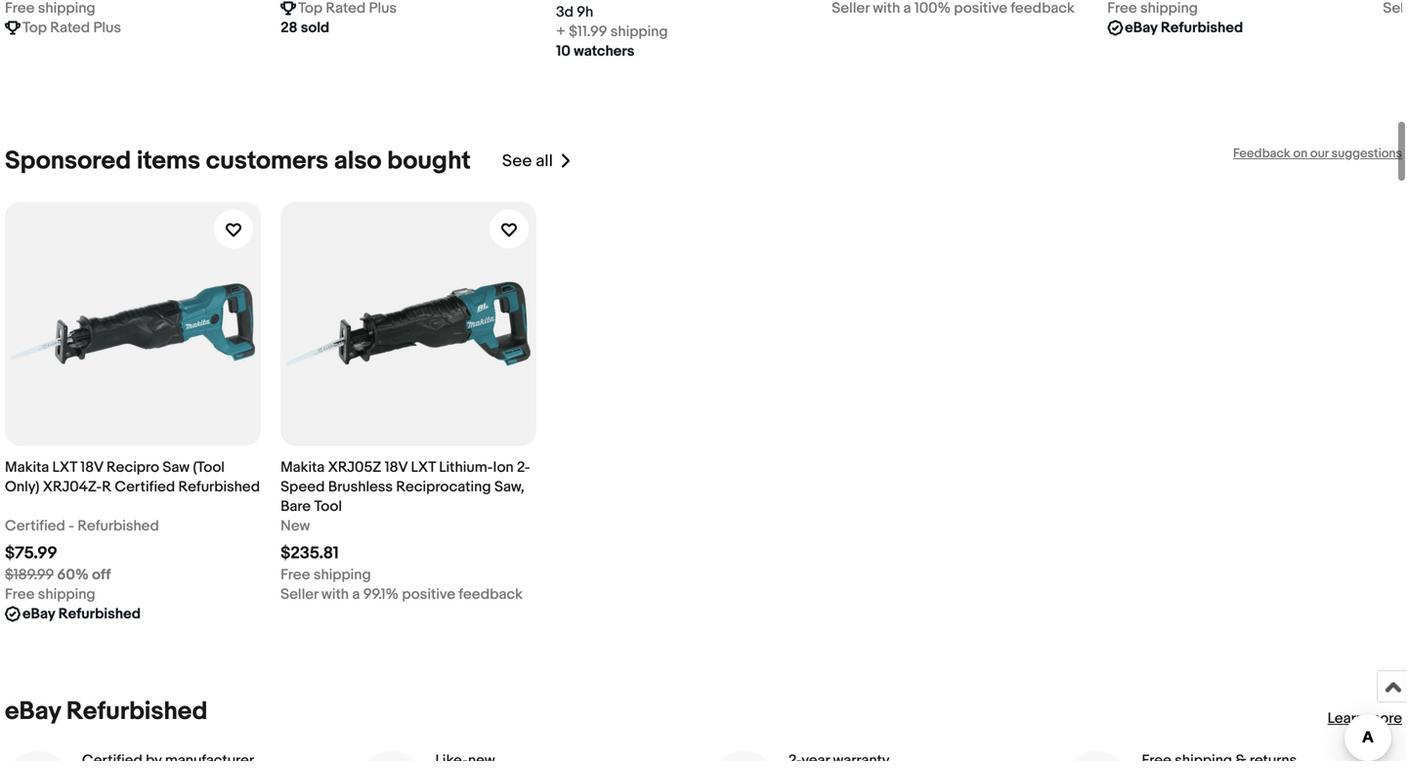 Task type: describe. For each thing, give the bounding box(es) containing it.
learn more link
[[1328, 710, 1403, 728]]

top
[[22, 19, 47, 37]]

sponsored
[[5, 146, 131, 176]]

9h
[[577, 3, 594, 21]]

xrj05z
[[328, 459, 382, 477]]

eBay Refurbished text field
[[1125, 18, 1244, 38]]

only)
[[5, 478, 40, 496]]

watchers
[[574, 43, 635, 60]]

$189.99
[[5, 566, 54, 584]]

28 sold link
[[281, 0, 537, 38]]

3d 9h text field
[[556, 2, 594, 22]]

see all link
[[502, 146, 573, 176]]

tool
[[314, 498, 342, 516]]

saw,
[[495, 478, 525, 496]]

2 vertical spatial ebay
[[5, 697, 61, 727]]

99.1%
[[363, 586, 399, 604]]

Certified - Refurbished text field
[[5, 517, 159, 536]]

on
[[1294, 146, 1308, 161]]

a
[[352, 586, 360, 604]]

1 horizontal spatial free shipping text field
[[281, 565, 371, 585]]

feedback on our suggestions link
[[1233, 146, 1403, 161]]

18v for makita xrj05z 18v lxt lithium-ion 2- speed brushless reciprocating saw, bare tool new $235.81 free shipping seller with a 99.1% positive feedback
[[385, 459, 408, 477]]

+ $11.99 shipping text field
[[556, 22, 668, 42]]

10
[[556, 43, 571, 60]]

refurbished inside 'makita lxt 18v recipro saw (tool only) xrj04z-r certified refurbished'
[[178, 478, 260, 496]]

(tool
[[193, 459, 225, 477]]

more
[[1368, 710, 1403, 728]]

refurbished inside text box
[[58, 606, 141, 623]]

saw
[[163, 459, 190, 477]]

3d
[[556, 3, 574, 21]]

Top Rated Plus text field
[[22, 18, 121, 38]]

-
[[69, 518, 74, 535]]

sponsored items customers also bought
[[5, 146, 471, 176]]

feedback
[[1233, 146, 1291, 161]]

makita xrj05z 18v lxt lithium-ion 2- speed brushless reciprocating saw, bare tool new $235.81 free shipping seller with a 99.1% positive feedback
[[281, 459, 530, 604]]

certified - refurbished $75.99 $189.99 60% off free shipping
[[5, 518, 159, 604]]

18v for makita lxt 18v recipro saw (tool only) xrj04z-r certified refurbished
[[80, 459, 103, 477]]

shipping inside makita xrj05z 18v lxt lithium-ion 2- speed brushless reciprocating saw, bare tool new $235.81 free shipping seller with a 99.1% positive feedback
[[314, 566, 371, 584]]

reciprocating
[[396, 478, 491, 496]]

makita for makita lxt 18v recipro saw (tool only) xrj04z-r certified refurbished
[[5, 459, 49, 477]]

certified inside 'makita lxt 18v recipro saw (tool only) xrj04z-r certified refurbished'
[[115, 478, 175, 496]]

rated
[[50, 19, 90, 37]]

also
[[334, 146, 382, 176]]

top rated plus link
[[5, 0, 261, 38]]

free inside certified - refurbished $75.99 $189.99 60% off free shipping
[[5, 586, 35, 604]]

Seller with a 99.1% positive feedback text field
[[281, 585, 523, 605]]

ebay refurbished link
[[1108, 0, 1364, 38]]

recipro
[[107, 459, 159, 477]]

all
[[536, 151, 553, 172]]

3d 9h + $11.99 shipping 10 watchers
[[556, 3, 668, 60]]

learn more
[[1328, 710, 1403, 728]]

$235.81 text field
[[281, 543, 339, 564]]

feedback on our suggestions
[[1233, 146, 1403, 161]]

lithium-
[[439, 459, 493, 477]]



Task type: locate. For each thing, give the bounding box(es) containing it.
free inside makita xrj05z 18v lxt lithium-ion 2- speed brushless reciprocating saw, bare tool new $235.81 free shipping seller with a 99.1% positive feedback
[[281, 566, 310, 584]]

refurbished inside text field
[[1161, 19, 1244, 37]]

with
[[322, 586, 349, 604]]

New text field
[[281, 517, 310, 536]]

certified
[[115, 478, 175, 496], [5, 518, 65, 535]]

2 horizontal spatial shipping
[[611, 23, 668, 41]]

18v
[[80, 459, 103, 477], [385, 459, 408, 477]]

suggestions
[[1332, 146, 1403, 161]]

certified down recipro
[[115, 478, 175, 496]]

10 watchers text field
[[556, 42, 635, 61]]

speed
[[281, 478, 325, 496]]

previous price $189.99 60% off text field
[[5, 565, 111, 585]]

learn
[[1328, 710, 1364, 728]]

ebay
[[1125, 19, 1158, 37], [22, 606, 55, 623], [5, 697, 61, 727]]

2 vertical spatial ebay refurbished
[[5, 697, 208, 727]]

ebay refurbished for ebay refurbished text field in the right top of the page
[[1125, 19, 1244, 37]]

28 sold
[[281, 19, 330, 37]]

0 horizontal spatial certified
[[5, 518, 65, 535]]

top rated plus
[[22, 19, 121, 37]]

shipping down 60%
[[38, 586, 95, 604]]

18v inside makita xrj05z 18v lxt lithium-ion 2- speed brushless reciprocating saw, bare tool new $235.81 free shipping seller with a 99.1% positive feedback
[[385, 459, 408, 477]]

ebay refurbished
[[1125, 19, 1244, 37], [22, 606, 141, 623], [5, 697, 208, 727]]

shipping inside 3d 9h + $11.99 shipping 10 watchers
[[611, 23, 668, 41]]

$75.99 text field
[[5, 543, 57, 564]]

eBay Refurbished text field
[[22, 605, 141, 624]]

makita inside 'makita lxt 18v recipro saw (tool only) xrj04z-r certified refurbished'
[[5, 459, 49, 477]]

makita
[[5, 459, 49, 477], [281, 459, 325, 477]]

1 vertical spatial shipping
[[314, 566, 371, 584]]

free shipping text field up with
[[281, 565, 371, 585]]

0 horizontal spatial makita
[[5, 459, 49, 477]]

bought
[[387, 146, 471, 176]]

1 18v from the left
[[80, 459, 103, 477]]

0 vertical spatial ebay
[[1125, 19, 1158, 37]]

items
[[137, 146, 200, 176]]

shipping inside certified - refurbished $75.99 $189.99 60% off free shipping
[[38, 586, 95, 604]]

ion
[[493, 459, 514, 477]]

1 horizontal spatial makita
[[281, 459, 325, 477]]

0 horizontal spatial free
[[5, 586, 35, 604]]

certified up $75.99
[[5, 518, 65, 535]]

ebay for ebay refurbished text field in the right top of the page
[[1125, 19, 1158, 37]]

1 vertical spatial ebay
[[22, 606, 55, 623]]

see all
[[502, 151, 553, 172]]

$75.99
[[5, 543, 57, 564]]

0 vertical spatial shipping
[[611, 23, 668, 41]]

2 vertical spatial shipping
[[38, 586, 95, 604]]

r
[[102, 478, 111, 496]]

makita inside makita xrj05z 18v lxt lithium-ion 2- speed brushless reciprocating saw, bare tool new $235.81 free shipping seller with a 99.1% positive feedback
[[281, 459, 325, 477]]

our
[[1311, 146, 1329, 161]]

None text field
[[298, 0, 397, 18], [832, 0, 1075, 18], [298, 0, 397, 18], [832, 0, 1075, 18]]

+
[[556, 23, 566, 41]]

1 horizontal spatial lxt
[[411, 459, 436, 477]]

shipping up with
[[314, 566, 371, 584]]

feedback
[[459, 586, 523, 604]]

0 vertical spatial ebay refurbished
[[1125, 19, 1244, 37]]

2-
[[517, 459, 530, 477]]

free down $189.99
[[5, 586, 35, 604]]

28 sold text field
[[281, 18, 330, 38]]

None text field
[[5, 0, 95, 18], [1108, 0, 1198, 18], [1383, 0, 1407, 18], [5, 0, 95, 18], [1108, 0, 1198, 18], [1383, 0, 1407, 18]]

1 makita from the left
[[5, 459, 49, 477]]

1 horizontal spatial shipping
[[314, 566, 371, 584]]

makita lxt 18v recipro saw (tool only) xrj04z-r certified refurbished
[[5, 459, 260, 496]]

lxt inside 'makita lxt 18v recipro saw (tool only) xrj04z-r certified refurbished'
[[52, 459, 77, 477]]

28
[[281, 19, 298, 37]]

plus
[[93, 19, 121, 37]]

ebay refurbished for ebay refurbished text box
[[22, 606, 141, 623]]

1 vertical spatial certified
[[5, 518, 65, 535]]

seller
[[281, 586, 318, 604]]

shipping
[[611, 23, 668, 41], [314, 566, 371, 584], [38, 586, 95, 604]]

0 horizontal spatial 18v
[[80, 459, 103, 477]]

lxt
[[52, 459, 77, 477], [411, 459, 436, 477]]

brushless
[[328, 478, 393, 496]]

See all text field
[[502, 151, 553, 172]]

1 horizontal spatial free
[[281, 566, 310, 584]]

18v up brushless
[[385, 459, 408, 477]]

positive
[[402, 586, 456, 604]]

xrj04z-
[[43, 478, 102, 496]]

0 horizontal spatial shipping
[[38, 586, 95, 604]]

1 horizontal spatial certified
[[115, 478, 175, 496]]

refurbished
[[1161, 19, 1244, 37], [178, 478, 260, 496], [78, 518, 159, 535], [58, 606, 141, 623], [66, 697, 208, 727]]

ebay inside text box
[[22, 606, 55, 623]]

0 horizontal spatial free shipping text field
[[5, 585, 95, 605]]

free shipping text field down $189.99
[[5, 585, 95, 605]]

0 vertical spatial free
[[281, 566, 310, 584]]

lxt up reciprocating
[[411, 459, 436, 477]]

0 vertical spatial certified
[[115, 478, 175, 496]]

certified inside certified - refurbished $75.99 $189.99 60% off free shipping
[[5, 518, 65, 535]]

lxt up xrj04z-
[[52, 459, 77, 477]]

$235.81
[[281, 543, 339, 564]]

bare
[[281, 498, 311, 516]]

new
[[281, 518, 310, 535]]

sold
[[301, 19, 330, 37]]

1 lxt from the left
[[52, 459, 77, 477]]

shipping up watchers
[[611, 23, 668, 41]]

2 makita from the left
[[281, 459, 325, 477]]

ebay inside text field
[[1125, 19, 1158, 37]]

2 18v from the left
[[385, 459, 408, 477]]

free
[[281, 566, 310, 584], [5, 586, 35, 604]]

makita up speed
[[281, 459, 325, 477]]

60%
[[57, 566, 89, 584]]

see
[[502, 151, 532, 172]]

customers
[[206, 146, 328, 176]]

1 vertical spatial free
[[5, 586, 35, 604]]

makita for makita xrj05z 18v lxt lithium-ion 2- speed brushless reciprocating saw, bare tool new $235.81 free shipping seller with a 99.1% positive feedback
[[281, 459, 325, 477]]

$11.99
[[569, 23, 607, 41]]

makita up only) on the left of the page
[[5, 459, 49, 477]]

2 lxt from the left
[[411, 459, 436, 477]]

off
[[92, 566, 111, 584]]

refurbished inside certified - refurbished $75.99 $189.99 60% off free shipping
[[78, 518, 159, 535]]

18v inside 'makita lxt 18v recipro saw (tool only) xrj04z-r certified refurbished'
[[80, 459, 103, 477]]

ebay for ebay refurbished text box
[[22, 606, 55, 623]]

0 horizontal spatial lxt
[[52, 459, 77, 477]]

1 vertical spatial ebay refurbished
[[22, 606, 141, 623]]

Free shipping text field
[[281, 565, 371, 585], [5, 585, 95, 605]]

free up seller on the bottom left
[[281, 566, 310, 584]]

1 horizontal spatial 18v
[[385, 459, 408, 477]]

18v up r
[[80, 459, 103, 477]]

lxt inside makita xrj05z 18v lxt lithium-ion 2- speed brushless reciprocating saw, bare tool new $235.81 free shipping seller with a 99.1% positive feedback
[[411, 459, 436, 477]]



Task type: vqa. For each thing, say whether or not it's contained in the screenshot.
Pooh within the Squishmallows Kellytoy Plush Disney Winnie The Pooh In Ronnie The Cow Costume 8"
no



